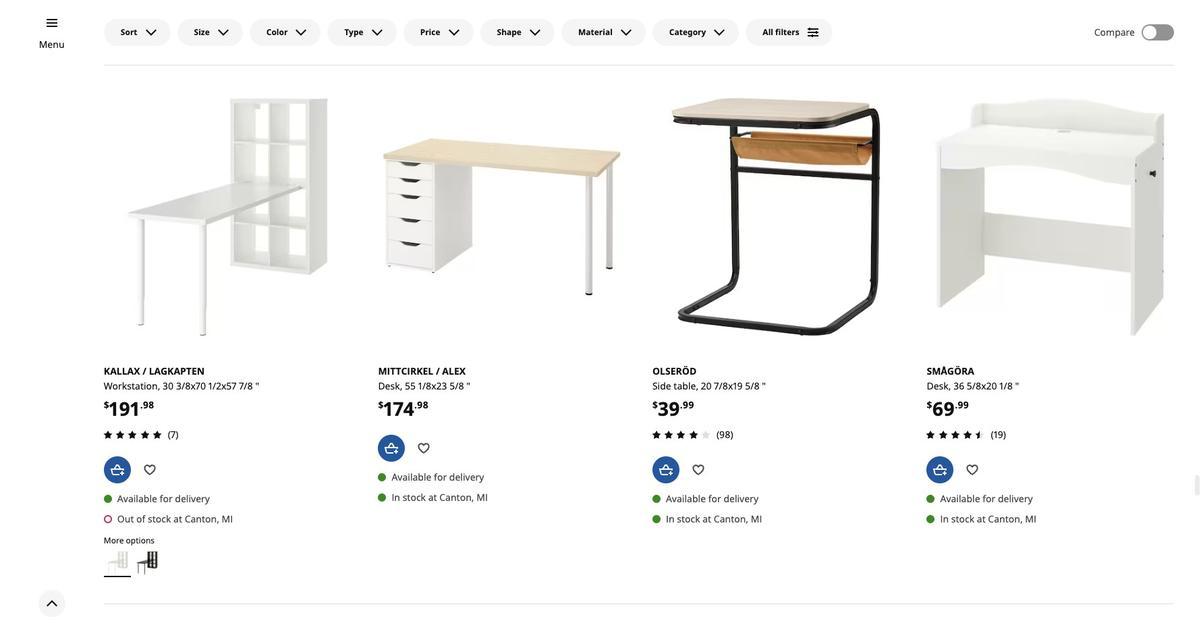 Task type: locate. For each thing, give the bounding box(es) containing it.
menu
[[39, 38, 65, 51]]

"
[[255, 379, 259, 392], [762, 379, 766, 392], [467, 379, 471, 392], [1016, 379, 1020, 392]]

more
[[104, 535, 124, 546]]

1 horizontal spatial in stock at canton, mi
[[666, 512, 762, 525]]

$ inside mittcirkel / alex desk, 55 1/8x23 5/8 " $ 174 . 98
[[378, 399, 384, 411]]

1 99 from the left
[[683, 399, 694, 411]]

$
[[104, 399, 109, 411], [653, 399, 658, 411], [378, 399, 384, 411], [927, 399, 933, 411]]

. down table,
[[680, 399, 683, 411]]

1 horizontal spatial 5/8
[[745, 379, 760, 392]]

1 desk, from the left
[[378, 379, 403, 392]]

2 $ from the left
[[653, 399, 658, 411]]

olseröd
[[653, 364, 697, 377]]

category button
[[653, 19, 739, 46]]

5/8 right 7/8x19
[[745, 379, 760, 392]]

30
[[163, 379, 174, 392]]

category
[[670, 26, 706, 38]]

0 horizontal spatial /
[[143, 364, 147, 377]]

color button
[[250, 19, 321, 46]]

3 " from the left
[[467, 379, 471, 392]]

in for 69
[[941, 512, 949, 525]]

desk, inside mittcirkel / alex desk, 55 1/8x23 5/8 " $ 174 . 98
[[378, 379, 403, 392]]

out of stock at canton, mi
[[117, 512, 233, 525]]

" inside olseröd side table, 20 7/8x19 5/8 " $ 39 . 99
[[762, 379, 766, 392]]

desk, down smågöra at the right bottom of page
[[927, 379, 952, 392]]

5/8 down alex
[[450, 379, 464, 392]]

more options
[[104, 535, 155, 546]]

. inside mittcirkel / alex desk, 55 1/8x23 5/8 " $ 174 . 98
[[415, 399, 417, 411]]

table,
[[674, 379, 699, 392]]

mi
[[477, 491, 488, 503], [222, 512, 233, 525], [751, 512, 762, 525], [1026, 512, 1037, 525]]

available for 191
[[117, 492, 157, 505]]

2 98 from the left
[[417, 399, 429, 411]]

/
[[143, 364, 147, 377], [436, 364, 440, 377]]

available
[[392, 470, 432, 483], [117, 492, 157, 505], [666, 492, 706, 505], [941, 492, 981, 505]]

/ inside kallax / lagkapten workstation, 30 3/8x70 1/2x57 7/8 " $ 191 . 98
[[143, 364, 147, 377]]

3 $ from the left
[[378, 399, 384, 411]]

2 horizontal spatial in stock at canton, mi
[[941, 512, 1037, 525]]

191
[[109, 395, 140, 421]]

/ for 174
[[436, 364, 440, 377]]

available for delivery for 191
[[117, 492, 210, 505]]

$ up review: 4.6 out of 5 stars. total reviews: 19 image
[[927, 399, 933, 411]]

alex
[[442, 364, 466, 377]]

2 99 from the left
[[958, 399, 969, 411]]

.
[[140, 399, 143, 411], [680, 399, 683, 411], [415, 399, 417, 411], [955, 399, 958, 411]]

0 horizontal spatial 99
[[683, 399, 694, 411]]

0 horizontal spatial desk,
[[378, 379, 403, 392]]

compare
[[1095, 26, 1135, 38], [121, 64, 156, 75], [396, 64, 431, 75], [670, 64, 705, 75], [945, 64, 980, 75]]

174
[[384, 395, 415, 421]]

0 horizontal spatial in
[[392, 491, 400, 503]]

compare for .
[[945, 64, 980, 75]]

in stock at canton, mi
[[392, 491, 488, 503], [666, 512, 762, 525], [941, 512, 1037, 525]]

98 down 1/8x23
[[417, 399, 429, 411]]

. down 36
[[955, 399, 958, 411]]

mi for 69
[[1026, 512, 1037, 525]]

in stock at canton, mi for 39
[[666, 512, 762, 525]]

" right 1/8x23
[[467, 379, 471, 392]]

1 98 from the left
[[143, 399, 154, 411]]

. down workstation,
[[140, 399, 143, 411]]

2 horizontal spatial in
[[941, 512, 949, 525]]

0 horizontal spatial 5/8
[[450, 379, 464, 392]]

$ down workstation,
[[104, 399, 109, 411]]

" right 1/8
[[1016, 379, 1020, 392]]

99 down table,
[[683, 399, 694, 411]]

2 " from the left
[[762, 379, 766, 392]]

1 horizontal spatial 99
[[958, 399, 969, 411]]

5/8
[[745, 379, 760, 392], [450, 379, 464, 392]]

olseröd side table, 20 7/8x19 5/8 " $ 39 . 99
[[653, 364, 766, 421]]

4 $ from the left
[[927, 399, 933, 411]]

1 " from the left
[[255, 379, 259, 392]]

3/8x70
[[176, 379, 206, 392]]

for
[[434, 470, 447, 483], [160, 492, 173, 505], [709, 492, 721, 505], [983, 492, 996, 505]]

" right 7/8x19
[[762, 379, 766, 392]]

delivery
[[449, 470, 484, 483], [175, 492, 210, 505], [724, 492, 759, 505], [998, 492, 1033, 505]]

/ inside mittcirkel / alex desk, 55 1/8x23 5/8 " $ 174 . 98
[[436, 364, 440, 377]]

available for delivery
[[392, 470, 484, 483], [117, 492, 210, 505], [666, 492, 759, 505], [941, 492, 1033, 505]]

99 down 36
[[958, 399, 969, 411]]

available for .
[[392, 470, 432, 483]]

compare for "
[[121, 64, 156, 75]]

review: 4.6 out of 5 stars. total reviews: 19 image
[[923, 427, 989, 443]]

mittcirkel
[[378, 364, 434, 377]]

4 " from the left
[[1016, 379, 1020, 392]]

4 . from the left
[[955, 399, 958, 411]]

1 . from the left
[[140, 399, 143, 411]]

3 . from the left
[[415, 399, 417, 411]]

0 horizontal spatial 98
[[143, 399, 154, 411]]

shape button
[[480, 19, 555, 46]]

of
[[136, 512, 145, 525]]

2 desk, from the left
[[927, 379, 952, 392]]

in
[[392, 491, 400, 503], [666, 512, 675, 525], [941, 512, 949, 525]]

2 / from the left
[[436, 364, 440, 377]]

desk,
[[378, 379, 403, 392], [927, 379, 952, 392]]

type
[[345, 26, 364, 38]]

. down 55
[[415, 399, 417, 411]]

1/8
[[1000, 379, 1013, 392]]

2 5/8 from the left
[[450, 379, 464, 392]]

39
[[658, 395, 680, 421]]

1 5/8 from the left
[[745, 379, 760, 392]]

canton, for 174
[[440, 491, 474, 503]]

stock
[[403, 491, 426, 503], [148, 512, 171, 525], [677, 512, 700, 525], [952, 512, 975, 525]]

1 horizontal spatial desk,
[[927, 379, 952, 392]]

all
[[763, 26, 774, 38]]

in for 174
[[392, 491, 400, 503]]

canton,
[[440, 491, 474, 503], [185, 512, 219, 525], [714, 512, 749, 525], [989, 512, 1023, 525]]

mi for $
[[751, 512, 762, 525]]

review: 4.9 out of 5 stars. total reviews: 7 image
[[100, 427, 165, 443]]

0 horizontal spatial in stock at canton, mi
[[392, 491, 488, 503]]

1 horizontal spatial 98
[[417, 399, 429, 411]]

2 . from the left
[[680, 399, 683, 411]]

1 horizontal spatial in
[[666, 512, 675, 525]]

$ down side
[[653, 399, 658, 411]]

at for 69
[[977, 512, 986, 525]]

desk, inside smågöra desk, 36 5/8x20 1/8 " $ 69 . 99
[[927, 379, 952, 392]]

1 / from the left
[[143, 364, 147, 377]]

1 horizontal spatial /
[[436, 364, 440, 377]]

desk, left 55
[[378, 379, 403, 392]]

in stock at canton, mi for 174
[[392, 491, 488, 503]]

" right 7/8
[[255, 379, 259, 392]]

at
[[428, 491, 437, 503], [174, 512, 182, 525], [703, 512, 712, 525], [977, 512, 986, 525]]

99 inside olseröd side table, 20 7/8x19 5/8 " $ 39 . 99
[[683, 399, 694, 411]]

delivery for .
[[449, 470, 484, 483]]

kallax
[[104, 364, 140, 377]]

/ up workstation,
[[143, 364, 147, 377]]

menu button
[[39, 37, 65, 52]]

shape
[[497, 26, 522, 38]]

" inside kallax / lagkapten workstation, 30 3/8x70 1/2x57 7/8 " $ 191 . 98
[[255, 379, 259, 392]]

20
[[701, 379, 712, 392]]

price button
[[403, 19, 474, 46]]

delivery for 191
[[175, 492, 210, 505]]

price
[[420, 26, 440, 38]]

compare for 39
[[670, 64, 705, 75]]

mittcirkel / alex desk, 55 1/8x23 5/8 " $ 174 . 98
[[378, 364, 471, 421]]

/ up 1/8x23
[[436, 364, 440, 377]]

99
[[683, 399, 694, 411], [958, 399, 969, 411]]

5/8x20
[[967, 379, 997, 392]]

98
[[143, 399, 154, 411], [417, 399, 429, 411]]

$ down mittcirkel
[[378, 399, 384, 411]]

1 $ from the left
[[104, 399, 109, 411]]

98 right "191"
[[143, 399, 154, 411]]



Task type: describe. For each thing, give the bounding box(es) containing it.
available for delivery for 99
[[666, 492, 759, 505]]

for for 191
[[160, 492, 173, 505]]

$ inside olseröd side table, 20 7/8x19 5/8 " $ 39 . 99
[[653, 399, 658, 411]]

(7)
[[168, 428, 178, 441]]

at for 39
[[703, 512, 712, 525]]

canton, for 39
[[714, 512, 749, 525]]

5/8 inside mittcirkel / alex desk, 55 1/8x23 5/8 " $ 174 . 98
[[450, 379, 464, 392]]

99 inside smågöra desk, 36 5/8x20 1/8 " $ 69 . 99
[[958, 399, 969, 411]]

for for .
[[434, 470, 447, 483]]

material button
[[562, 19, 646, 46]]

material
[[579, 26, 613, 38]]

$ inside kallax / lagkapten workstation, 30 3/8x70 1/2x57 7/8 " $ 191 . 98
[[104, 399, 109, 411]]

(98)
[[717, 428, 734, 441]]

/ for 191
[[143, 364, 147, 377]]

stock for 69
[[952, 512, 975, 525]]

55
[[405, 379, 416, 392]]

available for delivery for .
[[392, 470, 484, 483]]

compare for $
[[396, 64, 431, 75]]

filters
[[776, 26, 800, 38]]

$ inside smågöra desk, 36 5/8x20 1/8 " $ 69 . 99
[[927, 399, 933, 411]]

color
[[267, 26, 288, 38]]

in for 39
[[666, 512, 675, 525]]

7/8
[[239, 379, 253, 392]]

type button
[[328, 19, 397, 46]]

smågöra
[[927, 364, 975, 377]]

available for 99
[[666, 492, 706, 505]]

1/8x23
[[418, 379, 447, 392]]

options
[[126, 535, 155, 546]]

. inside kallax / lagkapten workstation, 30 3/8x70 1/2x57 7/8 " $ 191 . 98
[[140, 399, 143, 411]]

for for 99
[[709, 492, 721, 505]]

. inside smågöra desk, 36 5/8x20 1/8 " $ 69 . 99
[[955, 399, 958, 411]]

(19)
[[991, 428, 1007, 441]]

" inside mittcirkel / alex desk, 55 1/8x23 5/8 " $ 174 . 98
[[467, 379, 471, 392]]

review: 4.1 out of 5 stars. total reviews: 98 image
[[649, 427, 714, 443]]

mi for "
[[477, 491, 488, 503]]

98 inside mittcirkel / alex desk, 55 1/8x23 5/8 " $ 174 . 98
[[417, 399, 429, 411]]

1/2x57
[[208, 379, 237, 392]]

stock for 174
[[403, 491, 426, 503]]

kallax / lagkapten workstation, 30 3/8x70 1/2x57 7/8 " $ 191 . 98
[[104, 364, 259, 421]]

" inside smågöra desk, 36 5/8x20 1/8 " $ 69 . 99
[[1016, 379, 1020, 392]]

canton, for 69
[[989, 512, 1023, 525]]

stock for 39
[[677, 512, 700, 525]]

36
[[954, 379, 965, 392]]

side
[[653, 379, 672, 392]]

at for 174
[[428, 491, 437, 503]]

workstation,
[[104, 379, 160, 392]]

size
[[194, 26, 210, 38]]

all filters
[[763, 26, 800, 38]]

out
[[117, 512, 134, 525]]

sort button
[[104, 19, 170, 46]]

sort
[[121, 26, 137, 38]]

in stock at canton, mi for 69
[[941, 512, 1037, 525]]

98 inside kallax / lagkapten workstation, 30 3/8x70 1/2x57 7/8 " $ 191 . 98
[[143, 399, 154, 411]]

lagkapten
[[149, 364, 205, 377]]

size button
[[177, 19, 243, 46]]

delivery for 99
[[724, 492, 759, 505]]

5/8 inside olseröd side table, 20 7/8x19 5/8 " $ 39 . 99
[[745, 379, 760, 392]]

7/8x19
[[714, 379, 743, 392]]

smågöra desk, 36 5/8x20 1/8 " $ 69 . 99
[[927, 364, 1020, 421]]

69
[[933, 395, 955, 421]]

. inside olseröd side table, 20 7/8x19 5/8 " $ 39 . 99
[[680, 399, 683, 411]]

all filters button
[[746, 19, 833, 46]]



Task type: vqa. For each thing, say whether or not it's contained in the screenshot.
first 98 from the right
yes



